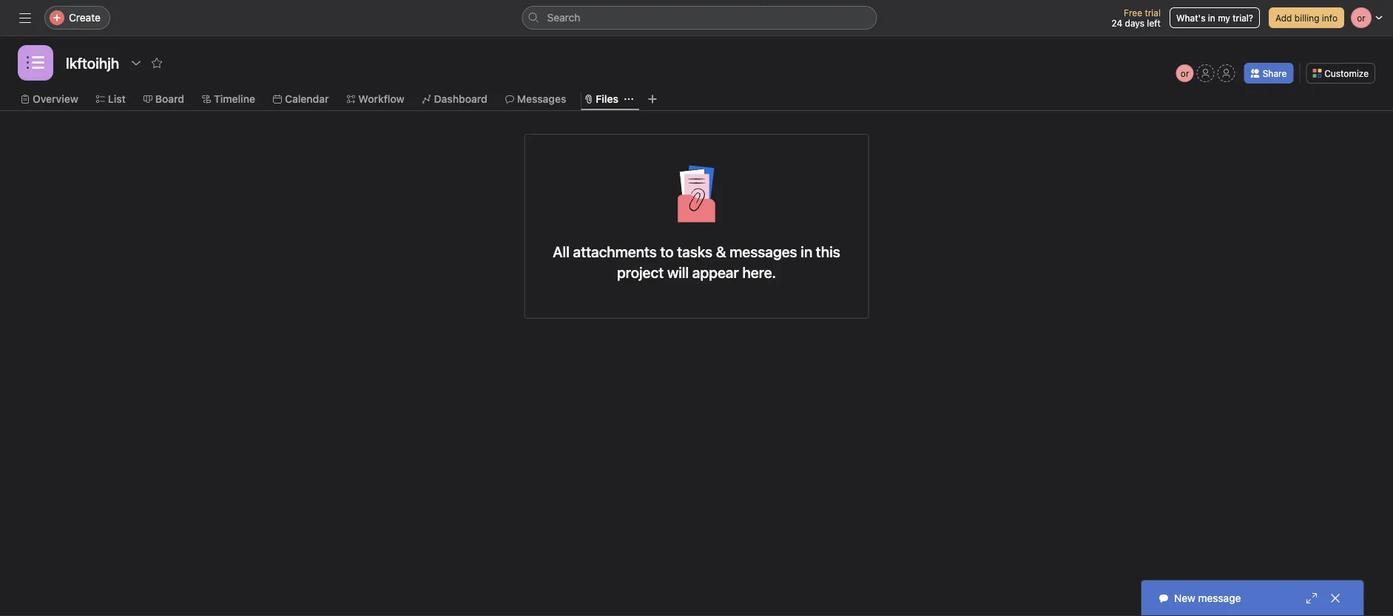 Task type: vqa. For each thing, say whether or not it's contained in the screenshot.
Create popup button
yes



Task type: describe. For each thing, give the bounding box(es) containing it.
attachments
[[573, 243, 657, 260]]

workflow
[[359, 93, 405, 105]]

close image
[[1330, 593, 1342, 605]]

appear here.
[[693, 264, 777, 281]]

search button
[[522, 6, 878, 30]]

billing
[[1295, 13, 1320, 23]]

dashboard link
[[422, 91, 488, 107]]

left
[[1148, 18, 1161, 28]]

messages
[[730, 243, 798, 260]]

in inside what's in my trial? button
[[1209, 13, 1216, 23]]

board
[[155, 93, 184, 105]]

add billing info
[[1276, 13, 1338, 23]]

info
[[1323, 13, 1338, 23]]

share
[[1263, 68, 1287, 78]]

what's in my trial?
[[1177, 13, 1254, 23]]

create
[[69, 11, 101, 24]]

files link
[[584, 91, 619, 107]]

search
[[547, 11, 581, 24]]

search list box
[[522, 6, 878, 30]]

expand sidebar image
[[19, 12, 31, 24]]

new message
[[1175, 593, 1242, 605]]

list link
[[96, 91, 126, 107]]

&
[[716, 243, 727, 260]]

create button
[[44, 6, 110, 30]]

board link
[[143, 91, 184, 107]]

add tab image
[[647, 93, 659, 105]]

files
[[596, 93, 619, 105]]

or
[[1181, 68, 1190, 78]]

to
[[661, 243, 674, 260]]

show options image
[[130, 57, 142, 69]]

add
[[1276, 13, 1293, 23]]

timeline
[[214, 93, 255, 105]]

messages
[[517, 93, 567, 105]]

overview
[[33, 93, 78, 105]]

share button
[[1245, 63, 1294, 84]]

will
[[668, 264, 689, 281]]

timeline link
[[202, 91, 255, 107]]

in inside all attachments to tasks & messages in this project will appear here.
[[801, 243, 813, 260]]

free
[[1124, 7, 1143, 18]]

expand new message image
[[1307, 593, 1318, 605]]

trial
[[1145, 7, 1161, 18]]



Task type: locate. For each thing, give the bounding box(es) containing it.
24
[[1112, 18, 1123, 28]]

what's
[[1177, 13, 1206, 23]]

customize button
[[1307, 63, 1376, 84]]

tab actions image
[[625, 95, 634, 104]]

days
[[1126, 18, 1145, 28]]

calendar link
[[273, 91, 329, 107]]

tasks
[[678, 243, 713, 260]]

None text field
[[62, 50, 123, 76]]

dashboard
[[434, 93, 488, 105]]

list image
[[27, 54, 44, 72]]

workflow link
[[347, 91, 405, 107]]

customize
[[1325, 68, 1369, 78]]

in
[[1209, 13, 1216, 23], [801, 243, 813, 260]]

overview link
[[21, 91, 78, 107]]

my
[[1219, 13, 1231, 23]]

project
[[617, 264, 664, 281]]

calendar
[[285, 93, 329, 105]]

list
[[108, 93, 126, 105]]

in left my
[[1209, 13, 1216, 23]]

all attachments to tasks & messages in this project will appear here.
[[553, 243, 841, 281]]

messages link
[[505, 91, 567, 107]]

trial?
[[1233, 13, 1254, 23]]

add to starred image
[[151, 57, 163, 69]]

this
[[816, 243, 841, 260]]

all
[[553, 243, 570, 260]]

0 vertical spatial in
[[1209, 13, 1216, 23]]

add billing info button
[[1269, 7, 1345, 28]]

1 vertical spatial in
[[801, 243, 813, 260]]

what's in my trial? button
[[1170, 7, 1261, 28]]

0 horizontal spatial in
[[801, 243, 813, 260]]

free trial 24 days left
[[1112, 7, 1161, 28]]

in left this
[[801, 243, 813, 260]]

or button
[[1177, 64, 1195, 82]]

1 horizontal spatial in
[[1209, 13, 1216, 23]]



